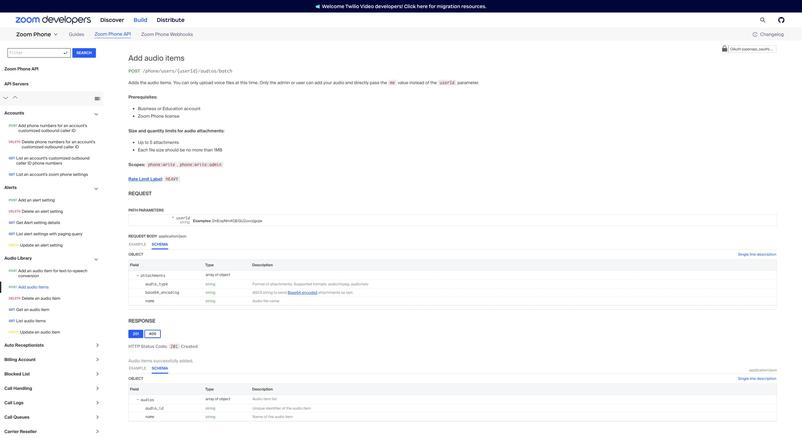 Task type: describe. For each thing, give the bounding box(es) containing it.
migration
[[437, 3, 460, 9]]

zoom developer logo image
[[16, 16, 91, 24]]

parameters
[[139, 208, 164, 213]]

single line description for response
[[738, 377, 777, 382]]

single line description for request
[[738, 252, 777, 257]]

audio_type
[[145, 282, 168, 287]]

welcome
[[322, 3, 344, 9]]

single for request
[[738, 252, 749, 257]]

request body application/json
[[128, 234, 187, 239]]

code:
[[155, 344, 168, 350]]

body
[[147, 234, 157, 239]]

http
[[128, 344, 140, 350]]

- for request
[[136, 272, 139, 278]]

zoom phone webhooks
[[141, 31, 193, 38]]

down image
[[54, 33, 58, 36]]

line for request
[[750, 252, 756, 257]]

phone for zoom phone
[[33, 31, 51, 38]]

line for response
[[750, 377, 756, 382]]

201 button
[[128, 330, 143, 338]]

path
[[128, 208, 138, 213]]

400
[[149, 332, 156, 337]]

zoom phone webhooks link
[[141, 31, 193, 38]]

zoom phone api
[[95, 31, 131, 37]]

- attachments
[[136, 272, 165, 278]]

guides link
[[69, 31, 84, 38]]

for
[[429, 3, 436, 9]]

phone for zoom phone webhooks
[[155, 31, 169, 38]]

- audios
[[136, 397, 154, 403]]

application/json
[[159, 234, 187, 239]]

of for request
[[215, 273, 218, 278]]

zoom phone api link
[[95, 31, 131, 38]]

4 string from the top
[[206, 406, 215, 411]]

audios
[[141, 398, 154, 403]]

description for request
[[757, 252, 777, 257]]

webhooks
[[170, 31, 193, 38]]

description for response
[[757, 377, 777, 382]]

field for response
[[130, 387, 139, 392]]

status
[[141, 344, 154, 350]]



Task type: vqa. For each thing, say whether or not it's contained in the screenshot.
Error
no



Task type: locate. For each thing, give the bounding box(es) containing it.
0 horizontal spatial zoom
[[16, 31, 32, 38]]

0 vertical spatial 201
[[133, 332, 139, 337]]

http status code: 201 created
[[128, 344, 198, 350]]

1 vertical spatial 201
[[171, 344, 178, 349]]

0 horizontal spatial phone
[[33, 31, 51, 38]]

-
[[136, 272, 139, 278], [136, 397, 139, 403]]

here
[[417, 3, 428, 9]]

1 phone from the left
[[33, 31, 51, 38]]

history image
[[753, 32, 760, 37], [753, 32, 758, 37]]

1 single line description from the top
[[738, 252, 777, 257]]

2 horizontal spatial zoom
[[141, 31, 154, 38]]

type for response
[[205, 387, 214, 392]]

phone left api in the top of the page
[[108, 31, 122, 37]]

guides
[[69, 31, 84, 38]]

1 horizontal spatial 201
[[171, 344, 178, 349]]

- left "audios"
[[136, 397, 139, 403]]

2 single from the top
[[738, 377, 749, 382]]

1 line from the top
[[750, 252, 756, 257]]

2 description from the top
[[757, 377, 777, 382]]

2 name from the top
[[145, 415, 154, 419]]

notification image
[[316, 4, 322, 9], [316, 4, 320, 9]]

1 vertical spatial of
[[215, 397, 218, 402]]

2 request from the top
[[128, 234, 146, 239]]

1 vertical spatial array of object
[[206, 397, 230, 402]]

video
[[360, 3, 374, 9]]

array of object for request
[[206, 273, 230, 278]]

3 zoom from the left
[[141, 31, 154, 38]]

github image
[[778, 17, 785, 23], [778, 17, 785, 23]]

1 name from the top
[[145, 299, 154, 304]]

single for response
[[738, 377, 749, 382]]

array of object
[[206, 273, 230, 278], [206, 397, 230, 402]]

2 line from the top
[[750, 377, 756, 382]]

type for request
[[205, 263, 214, 268]]

audio
[[128, 358, 140, 364]]

1 of from the top
[[215, 273, 218, 278]]

zoom phone
[[16, 31, 51, 38]]

click
[[404, 3, 416, 9]]

twilio
[[345, 3, 359, 9]]

resources.
[[461, 3, 487, 9]]

2 horizontal spatial phone
[[155, 31, 169, 38]]

2 single line description from the top
[[738, 377, 777, 382]]

field up - attachments
[[130, 263, 139, 268]]

1 array of object from the top
[[206, 273, 230, 278]]

object
[[128, 252, 143, 257], [219, 273, 230, 278], [128, 377, 143, 382], [219, 397, 230, 402]]

api
[[124, 31, 131, 37]]

line
[[750, 252, 756, 257], [750, 377, 756, 382]]

zoom for zoom phone
[[16, 31, 32, 38]]

field up - audios
[[130, 387, 139, 392]]

added.
[[179, 358, 193, 364]]

single
[[738, 252, 749, 257], [738, 377, 749, 382]]

2 phone from the left
[[108, 31, 122, 37]]

request left "body" at the bottom left of page
[[128, 234, 146, 239]]

welcome twilio video developers! click here for migration resources. link
[[309, 3, 493, 10]]

attachments
[[141, 273, 165, 278]]

zoom
[[16, 31, 32, 38], [95, 31, 107, 37], [141, 31, 154, 38]]

type
[[205, 263, 214, 268], [205, 387, 214, 392]]

1 - from the top
[[136, 272, 139, 278]]

successfully
[[153, 358, 178, 364]]

phone left webhooks
[[155, 31, 169, 38]]

field for request
[[130, 263, 139, 268]]

1 description from the top
[[757, 252, 777, 257]]

name
[[145, 299, 154, 304], [145, 415, 154, 419]]

0 vertical spatial single line description
[[738, 252, 777, 257]]

developers!
[[375, 3, 403, 9]]

0 vertical spatial field
[[130, 263, 139, 268]]

request
[[128, 190, 152, 197], [128, 234, 146, 239]]

phone
[[33, 31, 51, 38], [108, 31, 122, 37], [155, 31, 169, 38]]

of
[[215, 273, 218, 278], [215, 397, 218, 402]]

phone left 'down' icon
[[33, 31, 51, 38]]

201 inside 201 button
[[133, 332, 139, 337]]

2 array from the top
[[206, 397, 214, 402]]

5 string from the top
[[206, 415, 215, 420]]

1 zoom from the left
[[16, 31, 32, 38]]

name down audio_id at the bottom of page
[[145, 415, 154, 419]]

array
[[206, 273, 214, 278], [206, 397, 214, 402]]

0 vertical spatial single
[[738, 252, 749, 257]]

3 phone from the left
[[155, 31, 169, 38]]

1 string from the top
[[206, 282, 215, 287]]

zoom for zoom phone api
[[95, 31, 107, 37]]

1 vertical spatial field
[[130, 387, 139, 392]]

201 right the code:
[[171, 344, 178, 349]]

0 vertical spatial of
[[215, 273, 218, 278]]

1 vertical spatial single
[[738, 377, 749, 382]]

2 type from the top
[[205, 387, 214, 392]]

2 zoom from the left
[[95, 31, 107, 37]]

0 vertical spatial description
[[757, 252, 777, 257]]

1 single from the top
[[738, 252, 749, 257]]

items
[[141, 358, 152, 364]]

3 string from the top
[[206, 299, 215, 304]]

1 request from the top
[[128, 190, 152, 197]]

0 vertical spatial -
[[136, 272, 139, 278]]

string
[[206, 282, 215, 287], [206, 290, 215, 295], [206, 299, 215, 304], [206, 406, 215, 411], [206, 415, 215, 420]]

2 array of object from the top
[[206, 397, 230, 402]]

0 horizontal spatial 201
[[133, 332, 139, 337]]

1 vertical spatial request
[[128, 234, 146, 239]]

audio items successfully added.
[[128, 358, 193, 364]]

400 button
[[145, 330, 161, 338]]

1 vertical spatial type
[[205, 387, 214, 392]]

0 vertical spatial line
[[750, 252, 756, 257]]

1 vertical spatial single line description
[[738, 377, 777, 382]]

base64_encoding
[[145, 290, 179, 295]]

field
[[130, 263, 139, 268], [130, 387, 139, 392]]

request for request body application/json
[[128, 234, 146, 239]]

2 field from the top
[[130, 387, 139, 392]]

1 type from the top
[[205, 263, 214, 268]]

single line description
[[738, 252, 777, 257], [738, 377, 777, 382]]

path parameters
[[128, 208, 164, 213]]

request up path parameters
[[128, 190, 152, 197]]

2 of from the top
[[215, 397, 218, 402]]

of for response
[[215, 397, 218, 402]]

201
[[133, 332, 139, 337], [171, 344, 178, 349]]

zoom for zoom phone webhooks
[[141, 31, 154, 38]]

1 vertical spatial description
[[757, 377, 777, 382]]

array for request
[[206, 273, 214, 278]]

1 vertical spatial -
[[136, 397, 139, 403]]

request for request
[[128, 190, 152, 197]]

0 vertical spatial array
[[206, 273, 214, 278]]

created
[[181, 344, 198, 350]]

audio_id
[[145, 406, 163, 411]]

1 vertical spatial name
[[145, 415, 154, 419]]

welcome twilio video developers! click here for migration resources.
[[322, 3, 487, 9]]

changelog
[[760, 31, 784, 37]]

1 vertical spatial line
[[750, 377, 756, 382]]

- left attachments at left
[[136, 272, 139, 278]]

description
[[757, 252, 777, 257], [757, 377, 777, 382]]

1 array from the top
[[206, 273, 214, 278]]

changelog link
[[753, 31, 784, 37]]

2 - from the top
[[136, 397, 139, 403]]

1 vertical spatial array
[[206, 397, 214, 402]]

response
[[128, 318, 155, 325]]

array of object for response
[[206, 397, 230, 402]]

201 inside http status code: 201 created
[[171, 344, 178, 349]]

name down base64_encoding
[[145, 299, 154, 304]]

0 vertical spatial type
[[205, 263, 214, 268]]

1 field from the top
[[130, 263, 139, 268]]

0 vertical spatial array of object
[[206, 273, 230, 278]]

- for response
[[136, 397, 139, 403]]

phone for zoom phone api
[[108, 31, 122, 37]]

201 up http
[[133, 332, 139, 337]]

1 horizontal spatial zoom
[[95, 31, 107, 37]]

1 horizontal spatial phone
[[108, 31, 122, 37]]

array for response
[[206, 397, 214, 402]]

search image
[[760, 17, 766, 23], [760, 17, 766, 23]]

2 string from the top
[[206, 290, 215, 295]]

0 vertical spatial request
[[128, 190, 152, 197]]

0 vertical spatial name
[[145, 299, 154, 304]]



